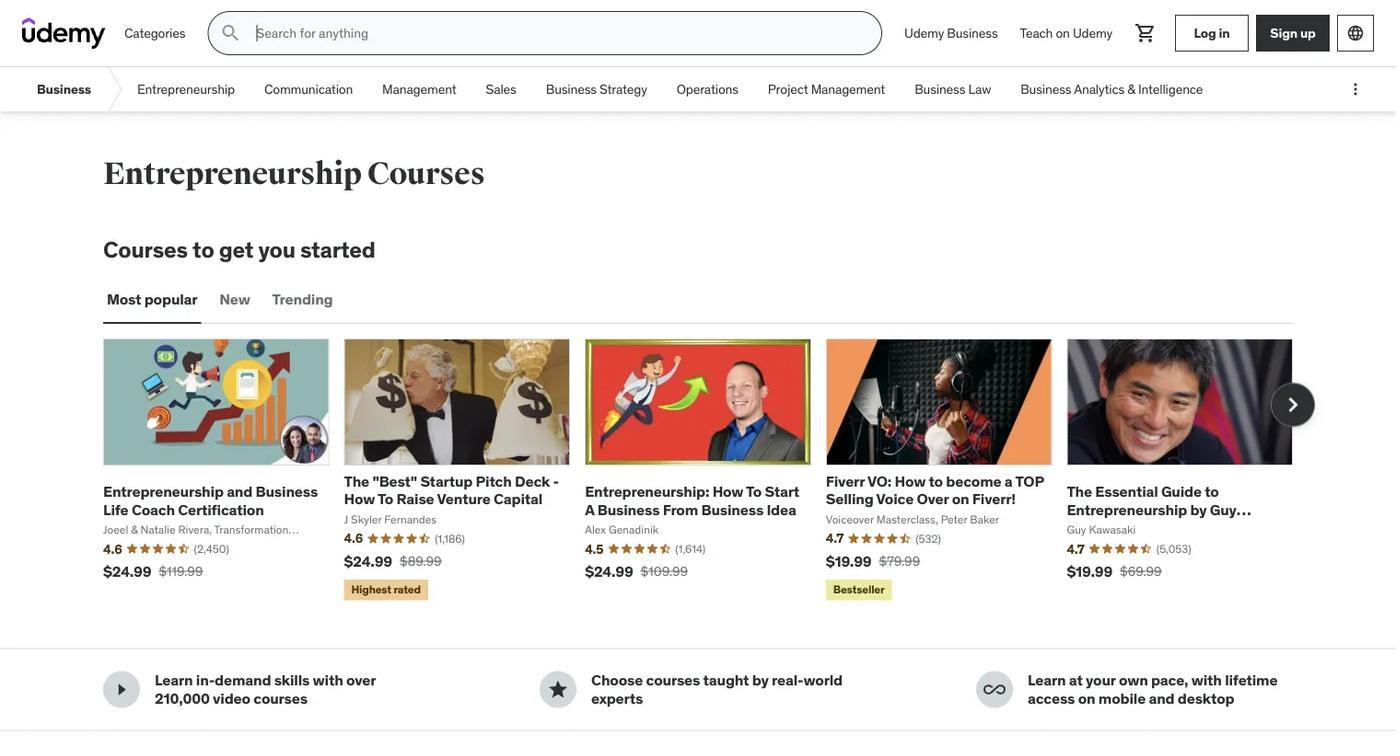 Task type: describe. For each thing, give the bounding box(es) containing it.
-
[[553, 472, 559, 491]]

choose courses taught by real-world experts
[[591, 672, 843, 708]]

entrepreneurship: how to start a business from business idea link
[[585, 483, 800, 519]]

raise
[[397, 490, 434, 509]]

project
[[768, 81, 808, 97]]

courses to get you started
[[103, 236, 376, 263]]

sales link
[[471, 67, 531, 111]]

with inside 'learn at your own pace, with lifetime access on mobile and desktop'
[[1192, 672, 1222, 690]]

sign up link
[[1256, 15, 1330, 52]]

taught
[[703, 672, 749, 690]]

startup
[[420, 472, 473, 491]]

trending button
[[269, 278, 337, 322]]

courses inside learn in-demand skills with over 210,000 video courses
[[254, 689, 308, 708]]

"best"
[[372, 472, 417, 491]]

kawasaki
[[1067, 518, 1133, 537]]

log in link
[[1175, 15, 1249, 52]]

lifetime
[[1225, 672, 1278, 690]]

mobile
[[1099, 689, 1146, 708]]

entrepreneurship for entrepreneurship courses
[[103, 155, 362, 193]]

on inside fiverr vo: how to become a top selling voice over on fiverr!
[[952, 490, 969, 509]]

a
[[1005, 472, 1013, 491]]

life
[[103, 500, 129, 519]]

how inside the "best" startup pitch deck - how to raise venture capital
[[344, 490, 375, 509]]

you
[[258, 236, 296, 263]]

business strategy link
[[531, 67, 662, 111]]

entrepreneurship and business life coach certification link
[[103, 483, 318, 519]]

the "best" startup pitch deck - how to raise venture capital link
[[344, 472, 559, 509]]

entrepreneurship inside the essential guide to entrepreneurship by guy kawasaki
[[1067, 500, 1187, 519]]

entrepreneurship link
[[122, 67, 250, 111]]

entrepreneurship and business life coach certification
[[103, 483, 318, 519]]

by inside the essential guide to entrepreneurship by guy kawasaki
[[1190, 500, 1207, 519]]

deck
[[515, 472, 550, 491]]

entrepreneurship:
[[585, 483, 709, 502]]

learn at your own pace, with lifetime access on mobile and desktop
[[1028, 672, 1278, 708]]

business law
[[915, 81, 991, 97]]

carousel element
[[103, 339, 1315, 604]]

the essential guide to entrepreneurship by guy kawasaki link
[[1067, 483, 1251, 537]]

log in
[[1194, 25, 1230, 41]]

learn for learn in-demand skills with over 210,000 video courses
[[155, 672, 193, 690]]

teach on udemy
[[1020, 25, 1113, 41]]

law
[[968, 81, 991, 97]]

coach
[[132, 500, 175, 519]]

essential
[[1095, 483, 1158, 502]]

entrepreneurship courses
[[103, 155, 485, 193]]

submit search image
[[220, 22, 242, 44]]

business analytics & intelligence
[[1021, 81, 1203, 97]]

popular
[[144, 290, 197, 309]]

choose
[[591, 672, 643, 690]]

sign
[[1270, 25, 1298, 41]]

vo:
[[868, 472, 892, 491]]

own
[[1119, 672, 1148, 690]]

intelligence
[[1138, 81, 1203, 97]]

voice
[[876, 490, 914, 509]]

fiverr
[[826, 472, 865, 491]]

over
[[917, 490, 949, 509]]

access
[[1028, 689, 1075, 708]]

become
[[946, 472, 1002, 491]]

in-
[[196, 672, 215, 690]]

teach
[[1020, 25, 1053, 41]]

capital
[[494, 490, 543, 509]]

business link
[[22, 67, 106, 111]]

video
[[213, 689, 250, 708]]

the "best" startup pitch deck - how to raise venture capital
[[344, 472, 559, 509]]

on inside 'learn at your own pace, with lifetime access on mobile and desktop'
[[1078, 689, 1095, 708]]

medium image
[[984, 679, 1006, 701]]

your
[[1086, 672, 1116, 690]]

communication link
[[250, 67, 368, 111]]

0 horizontal spatial to
[[193, 236, 214, 263]]

2 udemy from the left
[[1073, 25, 1113, 41]]

desktop
[[1178, 689, 1235, 708]]

fiverr!
[[972, 490, 1016, 509]]

communication
[[264, 81, 353, 97]]

0 vertical spatial on
[[1056, 25, 1070, 41]]

skills
[[274, 672, 310, 690]]

demand
[[215, 672, 271, 690]]



Task type: locate. For each thing, give the bounding box(es) containing it.
learn inside 'learn at your own pace, with lifetime access on mobile and desktop'
[[1028, 672, 1066, 690]]

entrepreneurship inside entrepreneurship and business life coach certification
[[103, 483, 224, 502]]

start
[[765, 483, 800, 502]]

to inside the "best" startup pitch deck - how to raise venture capital
[[378, 490, 393, 509]]

0 horizontal spatial medium image
[[111, 679, 133, 701]]

2 horizontal spatial on
[[1078, 689, 1095, 708]]

business law link
[[900, 67, 1006, 111]]

the up kawasaki
[[1067, 483, 1092, 502]]

to inside entrepreneurship: how to start a business from business idea
[[746, 483, 762, 502]]

to
[[746, 483, 762, 502], [378, 490, 393, 509]]

0 horizontal spatial udemy
[[905, 25, 944, 41]]

the left "best"
[[344, 472, 369, 491]]

idea
[[767, 500, 796, 519]]

by
[[1190, 500, 1207, 519], [752, 672, 769, 690]]

udemy up 'business law'
[[905, 25, 944, 41]]

to left start
[[746, 483, 762, 502]]

udemy image
[[22, 17, 106, 49]]

1 with from the left
[[313, 672, 343, 690]]

1 horizontal spatial learn
[[1028, 672, 1066, 690]]

and right coach
[[227, 483, 253, 502]]

courses right video
[[254, 689, 308, 708]]

analytics
[[1074, 81, 1125, 97]]

business strategy
[[546, 81, 647, 97]]

1 vertical spatial by
[[752, 672, 769, 690]]

how inside fiverr vo: how to become a top selling voice over on fiverr!
[[895, 472, 926, 491]]

medium image left experts on the left of page
[[547, 679, 569, 701]]

0 horizontal spatial courses
[[254, 689, 308, 708]]

categories
[[124, 25, 185, 41]]

trending
[[272, 290, 333, 309]]

operations
[[677, 81, 739, 97]]

2 horizontal spatial to
[[1205, 483, 1219, 502]]

on right the over
[[952, 490, 969, 509]]

more subcategory menu links image
[[1347, 80, 1365, 99]]

selling
[[826, 490, 874, 509]]

how inside entrepreneurship: how to start a business from business idea
[[713, 483, 743, 502]]

log
[[1194, 25, 1216, 41]]

real-
[[772, 672, 803, 690]]

in
[[1219, 25, 1230, 41]]

1 horizontal spatial on
[[1056, 25, 1070, 41]]

medium image for learn
[[111, 679, 133, 701]]

management left 'sales'
[[382, 81, 456, 97]]

to for fiverr vo: how to become a top selling voice over on fiverr!
[[929, 472, 943, 491]]

&
[[1128, 81, 1135, 97]]

0 horizontal spatial by
[[752, 672, 769, 690]]

the for the "best" startup pitch deck - how to raise venture capital
[[344, 472, 369, 491]]

learn left at
[[1028, 672, 1066, 690]]

udemy left shopping cart with 0 items image
[[1073, 25, 1113, 41]]

1 horizontal spatial by
[[1190, 500, 1207, 519]]

1 horizontal spatial courses
[[367, 155, 485, 193]]

project management
[[768, 81, 885, 97]]

2 vertical spatial on
[[1078, 689, 1095, 708]]

choose a language image
[[1347, 24, 1365, 42]]

udemy business
[[905, 25, 998, 41]]

1 horizontal spatial with
[[1192, 672, 1222, 690]]

pace,
[[1151, 672, 1189, 690]]

to left become
[[929, 472, 943, 491]]

to
[[193, 236, 214, 263], [929, 472, 943, 491], [1205, 483, 1219, 502]]

categories button
[[113, 11, 196, 55]]

entrepreneurship
[[137, 81, 235, 97], [103, 155, 362, 193], [103, 483, 224, 502], [1067, 500, 1187, 519]]

0 horizontal spatial management
[[382, 81, 456, 97]]

with inside learn in-demand skills with over 210,000 video courses
[[313, 672, 343, 690]]

1 udemy from the left
[[905, 25, 944, 41]]

to inside fiverr vo: how to become a top selling voice over on fiverr!
[[929, 472, 943, 491]]

management right project on the right top of the page
[[811, 81, 885, 97]]

the inside the "best" startup pitch deck - how to raise venture capital
[[344, 472, 369, 491]]

how
[[895, 472, 926, 491], [713, 483, 743, 502], [344, 490, 375, 509]]

2 horizontal spatial how
[[895, 472, 926, 491]]

on
[[1056, 25, 1070, 41], [952, 490, 969, 509], [1078, 689, 1095, 708]]

on right teach
[[1056, 25, 1070, 41]]

how right from
[[713, 483, 743, 502]]

courses up 'most popular' at the top
[[103, 236, 188, 263]]

certification
[[178, 500, 264, 519]]

world
[[803, 672, 843, 690]]

shopping cart with 0 items image
[[1135, 22, 1157, 44]]

get
[[219, 236, 254, 263]]

new
[[220, 290, 250, 309]]

210,000
[[155, 689, 210, 708]]

sign up
[[1270, 25, 1316, 41]]

with
[[313, 672, 343, 690], [1192, 672, 1222, 690]]

business inside entrepreneurship and business life coach certification
[[256, 483, 318, 502]]

up
[[1300, 25, 1316, 41]]

pitch
[[476, 472, 512, 491]]

by left real-
[[752, 672, 769, 690]]

0 horizontal spatial with
[[313, 672, 343, 690]]

medium image left 210,000
[[111, 679, 133, 701]]

2 management from the left
[[811, 81, 885, 97]]

entrepreneurship for entrepreneurship and business life coach certification
[[103, 483, 224, 502]]

1 horizontal spatial udemy
[[1073, 25, 1113, 41]]

management link
[[368, 67, 471, 111]]

courses left taught
[[646, 672, 700, 690]]

on left mobile at the right bottom of page
[[1078, 689, 1095, 708]]

1 horizontal spatial courses
[[646, 672, 700, 690]]

and right own
[[1149, 689, 1175, 708]]

udemy
[[905, 25, 944, 41], [1073, 25, 1113, 41]]

next image
[[1278, 390, 1308, 420]]

0 horizontal spatial learn
[[155, 672, 193, 690]]

1 horizontal spatial medium image
[[547, 679, 569, 701]]

to for the essential guide to entrepreneurship by guy kawasaki
[[1205, 483, 1219, 502]]

learn for learn at your own pace, with lifetime access on mobile and desktop
[[1028, 672, 1066, 690]]

medium image
[[111, 679, 133, 701], [547, 679, 569, 701]]

courses
[[367, 155, 485, 193], [103, 236, 188, 263]]

2 medium image from the left
[[547, 679, 569, 701]]

0 vertical spatial courses
[[367, 155, 485, 193]]

business analytics & intelligence link
[[1006, 67, 1218, 111]]

fiverr vo: how to become a top selling voice over on fiverr! link
[[826, 472, 1044, 509]]

1 horizontal spatial the
[[1067, 483, 1092, 502]]

project management link
[[753, 67, 900, 111]]

medium image for choose
[[547, 679, 569, 701]]

sales
[[486, 81, 516, 97]]

learn in-demand skills with over 210,000 video courses
[[155, 672, 376, 708]]

teach on udemy link
[[1009, 11, 1124, 55]]

and inside 'learn at your own pace, with lifetime access on mobile and desktop'
[[1149, 689, 1175, 708]]

guide
[[1161, 483, 1202, 502]]

entrepreneurship: how to start a business from business idea
[[585, 483, 800, 519]]

learn inside learn in-demand skills with over 210,000 video courses
[[155, 672, 193, 690]]

management
[[382, 81, 456, 97], [811, 81, 885, 97]]

the for the essential guide to entrepreneurship by guy kawasaki
[[1067, 483, 1092, 502]]

the inside the essential guide to entrepreneurship by guy kawasaki
[[1067, 483, 1092, 502]]

to left raise
[[378, 490, 393, 509]]

udemy business link
[[893, 11, 1009, 55]]

and inside entrepreneurship and business life coach certification
[[227, 483, 253, 502]]

business inside "link"
[[915, 81, 966, 97]]

by left guy at right bottom
[[1190, 500, 1207, 519]]

to left get
[[193, 236, 214, 263]]

0 horizontal spatial to
[[378, 490, 393, 509]]

learn left in-
[[155, 672, 193, 690]]

1 vertical spatial and
[[1149, 689, 1175, 708]]

2 learn from the left
[[1028, 672, 1066, 690]]

fiverr vo: how to become a top selling voice over on fiverr!
[[826, 472, 1044, 509]]

0 horizontal spatial how
[[344, 490, 375, 509]]

most popular button
[[103, 278, 201, 322]]

venture
[[437, 490, 491, 509]]

operations link
[[662, 67, 753, 111]]

courses down the management link
[[367, 155, 485, 193]]

1 vertical spatial on
[[952, 490, 969, 509]]

1 horizontal spatial to
[[746, 483, 762, 502]]

learn
[[155, 672, 193, 690], [1028, 672, 1066, 690]]

over
[[346, 672, 376, 690]]

0 vertical spatial and
[[227, 483, 253, 502]]

how left raise
[[344, 490, 375, 509]]

top
[[1015, 472, 1044, 491]]

0 horizontal spatial and
[[227, 483, 253, 502]]

0 horizontal spatial the
[[344, 472, 369, 491]]

to right guide
[[1205, 483, 1219, 502]]

business
[[947, 25, 998, 41], [37, 81, 91, 97], [546, 81, 597, 97], [915, 81, 966, 97], [1021, 81, 1071, 97], [256, 483, 318, 502], [597, 500, 660, 519], [701, 500, 764, 519]]

2 with from the left
[[1192, 672, 1222, 690]]

1 medium image from the left
[[111, 679, 133, 701]]

entrepreneurship for entrepreneurship
[[137, 81, 235, 97]]

to inside the essential guide to entrepreneurship by guy kawasaki
[[1205, 483, 1219, 502]]

arrow pointing to subcategory menu links image
[[106, 67, 122, 111]]

with left over in the left of the page
[[313, 672, 343, 690]]

1 management from the left
[[382, 81, 456, 97]]

courses inside choose courses taught by real-world experts
[[646, 672, 700, 690]]

from
[[663, 500, 698, 519]]

and
[[227, 483, 253, 502], [1149, 689, 1175, 708]]

a
[[585, 500, 594, 519]]

at
[[1069, 672, 1083, 690]]

by inside choose courses taught by real-world experts
[[752, 672, 769, 690]]

1 horizontal spatial how
[[713, 483, 743, 502]]

0 horizontal spatial on
[[952, 490, 969, 509]]

with right pace,
[[1192, 672, 1222, 690]]

started
[[300, 236, 376, 263]]

the essential guide to entrepreneurship by guy kawasaki
[[1067, 483, 1237, 537]]

the
[[344, 472, 369, 491], [1067, 483, 1092, 502]]

guy
[[1210, 500, 1237, 519]]

how right the vo:
[[895, 472, 926, 491]]

1 horizontal spatial and
[[1149, 689, 1175, 708]]

1 learn from the left
[[155, 672, 193, 690]]

1 horizontal spatial management
[[811, 81, 885, 97]]

0 horizontal spatial courses
[[103, 236, 188, 263]]

1 horizontal spatial to
[[929, 472, 943, 491]]

courses
[[646, 672, 700, 690], [254, 689, 308, 708]]

most
[[107, 290, 141, 309]]

Search for anything text field
[[253, 17, 859, 49]]

0 vertical spatial by
[[1190, 500, 1207, 519]]

strategy
[[600, 81, 647, 97]]

1 vertical spatial courses
[[103, 236, 188, 263]]



Task type: vqa. For each thing, say whether or not it's contained in the screenshot.
Over
yes



